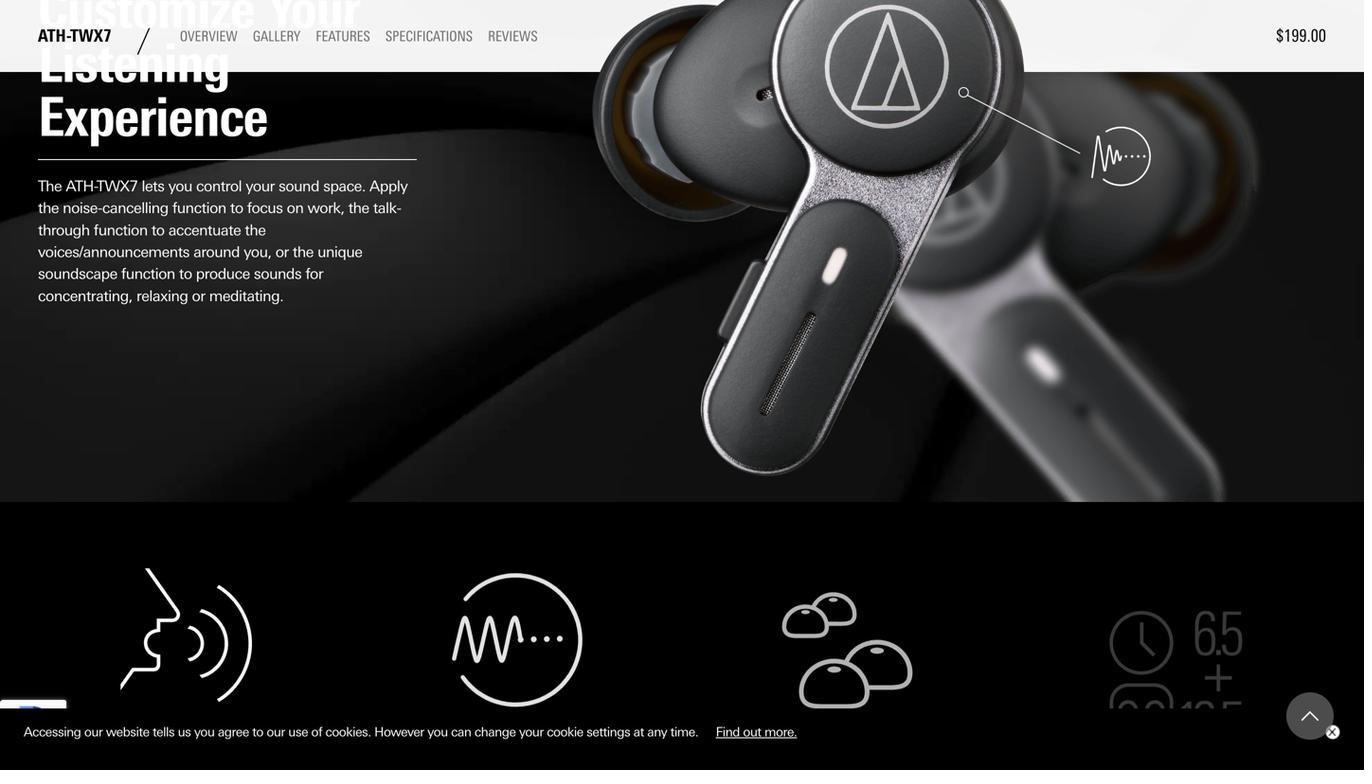 Task type: describe. For each thing, give the bounding box(es) containing it.
the
[[38, 178, 62, 195]]

find
[[716, 725, 740, 739]]

can
[[451, 725, 471, 739]]

sound
[[278, 178, 319, 195]]

experience
[[38, 84, 267, 150]]

noise-
[[63, 199, 102, 217]]

arrow up image
[[1302, 708, 1319, 725]]

lets
[[142, 178, 164, 195]]

1 vertical spatial function
[[94, 221, 148, 238]]

the up for
[[293, 243, 314, 260]]

apply
[[369, 178, 408, 195]]

you,
[[244, 243, 272, 260]]

0 vertical spatial function
[[172, 199, 226, 217]]

1 horizontal spatial you
[[194, 725, 214, 739]]

cross image
[[1328, 728, 1336, 736]]

to down "control"
[[230, 199, 243, 217]]

sounds
[[254, 265, 301, 282]]

of
[[311, 725, 322, 739]]

reviews
[[488, 28, 538, 45]]

2 our from the left
[[267, 725, 285, 739]]

your inside the "the ath-twx7 lets you control your sound space. apply the noise-cancelling function to focus on work, the talk- through function to accentuate the voices/announcements around you, or the unique soundscape function to produce sounds for concentrating, relaxing or meditating."
[[246, 178, 275, 195]]

overview
[[180, 28, 238, 45]]

your
[[267, 0, 359, 42]]

any
[[647, 725, 667, 739]]

agree
[[218, 725, 249, 739]]

accessing our website tells us you agree to our use of cookies. however you can change your cookie settings at any time.
[[24, 725, 702, 739]]

time.
[[670, 725, 698, 739]]

unique
[[317, 243, 362, 260]]

0 vertical spatial twx7
[[71, 26, 112, 46]]

soundscape
[[38, 265, 117, 282]]

to up 'relaxing'
[[179, 265, 192, 282]]

accentuate
[[168, 221, 241, 238]]

around
[[193, 243, 240, 260]]

2 vertical spatial function
[[121, 265, 175, 282]]

cookies.
[[325, 725, 371, 739]]

listening
[[38, 30, 230, 96]]

find out more. link
[[702, 718, 811, 747]]

through
[[38, 221, 90, 238]]

specifications
[[385, 28, 473, 45]]

talk-
[[373, 199, 401, 217]]



Task type: locate. For each thing, give the bounding box(es) containing it.
cookie
[[547, 725, 583, 739]]

1 vertical spatial twx7
[[97, 178, 138, 195]]

however
[[374, 725, 424, 739]]

0 horizontal spatial or
[[192, 287, 205, 304]]

0 horizontal spatial our
[[84, 725, 103, 739]]

to
[[230, 199, 243, 217], [151, 221, 164, 238], [179, 265, 192, 282], [252, 725, 263, 739]]

your left cookie
[[519, 725, 544, 739]]

control
[[196, 178, 242, 195]]

find out more.
[[716, 725, 797, 739]]

use
[[288, 725, 308, 739]]

out
[[743, 725, 761, 739]]

you
[[168, 178, 192, 195], [194, 725, 214, 739], [427, 725, 448, 739]]

to right agree
[[252, 725, 263, 739]]

produce
[[196, 265, 250, 282]]

or
[[275, 243, 289, 260], [192, 287, 205, 304]]

1 our from the left
[[84, 725, 103, 739]]

function up "voices/announcements"
[[94, 221, 148, 238]]

work,
[[307, 199, 344, 217]]

change
[[474, 725, 516, 739]]

1 vertical spatial ath-
[[66, 178, 97, 195]]

our left use
[[267, 725, 285, 739]]

0 vertical spatial or
[[275, 243, 289, 260]]

website
[[106, 725, 149, 739]]

ath-
[[38, 26, 71, 46], [66, 178, 97, 195]]

1 vertical spatial your
[[519, 725, 544, 739]]

ath- left divider line icon
[[38, 26, 71, 46]]

customize
[[38, 0, 255, 42]]

tells
[[152, 725, 174, 739]]

meditating.
[[209, 287, 283, 304]]

the
[[38, 199, 59, 217], [348, 199, 369, 217], [245, 221, 266, 238], [293, 243, 314, 260]]

focus
[[247, 199, 283, 217]]

more.
[[764, 725, 797, 739]]

gallery
[[253, 28, 301, 45]]

twx7 left divider line icon
[[71, 26, 112, 46]]

you inside the "the ath-twx7 lets you control your sound space. apply the noise-cancelling function to focus on work, the talk- through function to accentuate the voices/announcements around you, or the unique soundscape function to produce sounds for concentrating, relaxing or meditating."
[[168, 178, 192, 195]]

your
[[246, 178, 275, 195], [519, 725, 544, 739]]

our left website
[[84, 725, 103, 739]]

cancelling
[[102, 199, 168, 217]]

customize your listening experience
[[38, 0, 359, 150]]

ath- up noise-
[[66, 178, 97, 195]]

twx7 up 'cancelling'
[[97, 178, 138, 195]]

the down space.
[[348, 199, 369, 217]]

0 horizontal spatial you
[[168, 178, 192, 195]]

1 horizontal spatial your
[[519, 725, 544, 739]]

0 vertical spatial your
[[246, 178, 275, 195]]

or up the sounds
[[275, 243, 289, 260]]

0 horizontal spatial your
[[246, 178, 275, 195]]

1 vertical spatial or
[[192, 287, 205, 304]]

you right us on the left of page
[[194, 725, 214, 739]]

you left can
[[427, 725, 448, 739]]

voices/announcements
[[38, 243, 189, 260]]

ath-twx7
[[38, 26, 112, 46]]

the up you,
[[245, 221, 266, 238]]

the down the
[[38, 199, 59, 217]]

space.
[[323, 178, 366, 195]]

twx7 inside the "the ath-twx7 lets you control your sound space. apply the noise-cancelling function to focus on work, the talk- through function to accentuate the voices/announcements around you, or the unique soundscape function to produce sounds for concentrating, relaxing or meditating."
[[97, 178, 138, 195]]

twx7
[[71, 26, 112, 46], [97, 178, 138, 195]]

relaxing
[[136, 287, 188, 304]]

1 horizontal spatial or
[[275, 243, 289, 260]]

on
[[287, 199, 303, 217]]

2 horizontal spatial you
[[427, 725, 448, 739]]

us
[[178, 725, 191, 739]]

ath- inside the "the ath-twx7 lets you control your sound space. apply the noise-cancelling function to focus on work, the talk- through function to accentuate the voices/announcements around you, or the unique soundscape function to produce sounds for concentrating, relaxing or meditating."
[[66, 178, 97, 195]]

function up 'relaxing'
[[121, 265, 175, 282]]

function up accentuate
[[172, 199, 226, 217]]

you right lets
[[168, 178, 192, 195]]

1 horizontal spatial our
[[267, 725, 285, 739]]

features
[[316, 28, 370, 45]]

at
[[633, 725, 644, 739]]

to down 'cancelling'
[[151, 221, 164, 238]]

settings
[[587, 725, 630, 739]]

$199.00
[[1276, 26, 1326, 46]]

or down the 'produce'
[[192, 287, 205, 304]]

concentrating,
[[38, 287, 132, 304]]

function
[[172, 199, 226, 217], [94, 221, 148, 238], [121, 265, 175, 282]]

for
[[305, 265, 323, 282]]

divider line image
[[127, 17, 165, 55]]

0 vertical spatial ath-
[[38, 26, 71, 46]]

accessing
[[24, 725, 81, 739]]

our
[[84, 725, 103, 739], [267, 725, 285, 739]]

your up focus
[[246, 178, 275, 195]]

the ath-twx7 lets you control your sound space. apply the noise-cancelling function to focus on work, the talk- through function to accentuate the voices/announcements around you, or the unique soundscape function to produce sounds for concentrating, relaxing or meditating.
[[38, 178, 408, 304]]



Task type: vqa. For each thing, say whether or not it's contained in the screenshot.
Reviews
yes



